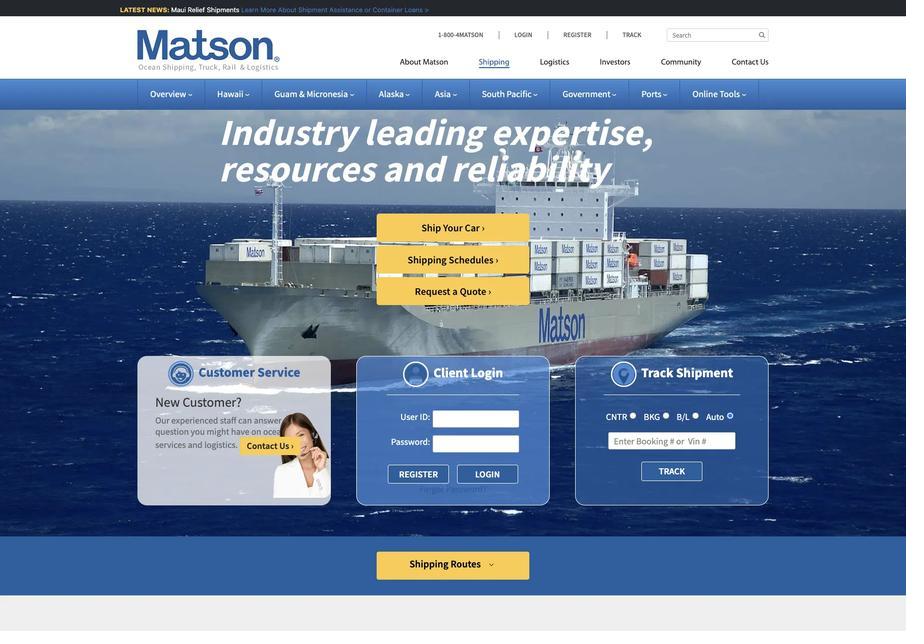 Task type: vqa. For each thing, say whether or not it's contained in the screenshot.
'or' within the the shipper owned container form is to be completed by any customer wishing to ship a container that is not owned or leased by matson. this form, plus other documentation noted on the form, must be submitted and approved before a shipper owned container can be delivered to matson.
no



Task type: locate. For each thing, give the bounding box(es) containing it.
shipment up b/l option
[[676, 364, 733, 381]]

contact us
[[732, 59, 769, 67]]

0 vertical spatial shipping
[[479, 59, 510, 67]]

online
[[693, 88, 718, 100]]

shipping inside 'top menu' navigation
[[479, 59, 510, 67]]

top menu navigation
[[400, 53, 769, 74]]

government link
[[563, 88, 617, 100]]

shipping left routes
[[410, 558, 449, 571]]

investors link
[[585, 53, 646, 74]]

blue matson logo with ocean, shipping, truck, rail and logistics written beneath it. image
[[137, 30, 280, 72]]

b/l
[[677, 411, 690, 423]]

register link up 'top menu' navigation
[[548, 31, 607, 39]]

0 vertical spatial contact
[[732, 59, 759, 67]]

0 horizontal spatial register
[[399, 469, 438, 481]]

register up 'top menu' navigation
[[563, 31, 591, 39]]

User ID: text field
[[433, 411, 519, 428]]

request a quote › link
[[377, 277, 529, 305]]

quote
[[460, 285, 486, 298]]

our experienced staff can answer any question you might have on ocean services and logistics.
[[155, 415, 297, 451]]

0 horizontal spatial shipment
[[292, 6, 322, 14]]

0 vertical spatial us
[[760, 59, 769, 67]]

0 vertical spatial about
[[272, 6, 290, 14]]

forgot password?
[[419, 484, 487, 495]]

new customer?
[[155, 394, 242, 411]]

1 vertical spatial us
[[279, 441, 289, 452]]

track for track shipment
[[641, 364, 673, 381]]

contact down 'on'
[[247, 441, 278, 452]]

1 vertical spatial track
[[641, 364, 673, 381]]

us down search icon
[[760, 59, 769, 67]]

Enter Booking # or  Vin # text field
[[608, 433, 736, 450]]

us
[[760, 59, 769, 67], [279, 441, 289, 452]]

on
[[251, 426, 261, 438]]

news:
[[141, 6, 163, 14]]

1 vertical spatial register
[[399, 469, 438, 481]]

user id:
[[401, 411, 430, 423]]

1 horizontal spatial register
[[563, 31, 591, 39]]

1 horizontal spatial login
[[514, 31, 532, 39]]

forgot
[[419, 484, 444, 495]]

register link down password:
[[388, 465, 449, 484]]

login up shipping link
[[514, 31, 532, 39]]

experienced
[[171, 415, 218, 427]]

ocean
[[263, 426, 286, 438]]

customer service
[[199, 364, 300, 381]]

login
[[514, 31, 532, 39], [471, 364, 503, 381]]

0 vertical spatial track
[[623, 31, 641, 39]]

shipment left the assistance
[[292, 6, 322, 14]]

or
[[359, 6, 365, 14]]

0 vertical spatial register
[[563, 31, 591, 39]]

track down enter booking # or  vin # 'text field'
[[659, 466, 685, 478]]

1 horizontal spatial shipment
[[676, 364, 733, 381]]

track up investors at the top right of page
[[623, 31, 641, 39]]

Password: password field
[[433, 436, 519, 453]]

Auto radio
[[727, 413, 733, 419]]

search image
[[759, 32, 765, 38]]

about left matson
[[400, 59, 421, 67]]

online tools
[[693, 88, 740, 100]]

0 horizontal spatial about
[[272, 6, 290, 14]]

2 vertical spatial track
[[659, 466, 685, 478]]

us down ocean
[[279, 441, 289, 452]]

CNTR radio
[[630, 413, 636, 419]]

guam & micronesia
[[274, 88, 348, 100]]

routes
[[451, 558, 481, 571]]

logistics.
[[204, 440, 238, 451]]

guam
[[274, 88, 297, 100]]

› right schedules
[[496, 254, 498, 266]]

register up forgot
[[399, 469, 438, 481]]

customer?
[[183, 394, 242, 411]]

contact up tools
[[732, 59, 759, 67]]

0 horizontal spatial us
[[279, 441, 289, 452]]

hawaii
[[217, 88, 243, 100]]

track inside button
[[659, 466, 685, 478]]

1 vertical spatial shipment
[[676, 364, 733, 381]]

us inside 'top menu' navigation
[[760, 59, 769, 67]]

service
[[258, 364, 300, 381]]

client login
[[434, 364, 503, 381]]

contact
[[732, 59, 759, 67], [247, 441, 278, 452]]

ports link
[[642, 88, 668, 100]]

contact inside 'top menu' navigation
[[732, 59, 759, 67]]

1 vertical spatial shipping
[[408, 254, 447, 266]]

track
[[623, 31, 641, 39], [641, 364, 673, 381], [659, 466, 685, 478]]

track up bkg option
[[641, 364, 673, 381]]

1 horizontal spatial about
[[400, 59, 421, 67]]

shipping for shipping schedules ›
[[408, 254, 447, 266]]

0 horizontal spatial register link
[[388, 465, 449, 484]]

services and
[[155, 440, 203, 451]]

forgot password? link
[[419, 484, 487, 495]]

cntr
[[606, 411, 627, 423]]

0 horizontal spatial login
[[471, 364, 503, 381]]

us for contact us ›
[[279, 441, 289, 452]]

resources
[[219, 146, 375, 192]]

1 horizontal spatial contact
[[732, 59, 759, 67]]

›
[[482, 221, 485, 234], [496, 254, 498, 266], [488, 285, 491, 298], [291, 441, 294, 452]]

contact us › link
[[240, 437, 301, 455]]

0 vertical spatial login
[[514, 31, 532, 39]]

2 vertical spatial shipping
[[410, 558, 449, 571]]

shipping for shipping
[[479, 59, 510, 67]]

› down any
[[291, 441, 294, 452]]

1 vertical spatial about
[[400, 59, 421, 67]]

1 horizontal spatial us
[[760, 59, 769, 67]]

alaska link
[[379, 88, 410, 100]]

register link
[[548, 31, 607, 39], [388, 465, 449, 484]]

id:
[[420, 411, 430, 423]]

about matson link
[[400, 53, 464, 74]]

image of smiling customer service agent ready to help. image
[[273, 413, 331, 498]]

contact us link
[[717, 53, 769, 74]]

None button
[[457, 465, 518, 484]]

1-800-4matson
[[438, 31, 483, 39]]

about matson
[[400, 59, 448, 67]]

overview
[[150, 88, 186, 100]]

logistics link
[[525, 53, 585, 74]]

main content
[[0, 596, 906, 632]]

latest news: maui relief shipments learn more about shipment assistance or container loans >
[[114, 6, 423, 14]]

customer
[[199, 364, 255, 381]]

ship your car › link
[[377, 214, 529, 242]]

0 vertical spatial shipment
[[292, 6, 322, 14]]

hawaii link
[[217, 88, 250, 100]]

investors
[[600, 59, 631, 67]]

1 vertical spatial contact
[[247, 441, 278, 452]]

password?
[[446, 484, 487, 495]]

online tools link
[[693, 88, 746, 100]]

shipping
[[479, 59, 510, 67], [408, 254, 447, 266], [410, 558, 449, 571]]

shipping up south
[[479, 59, 510, 67]]

bkg
[[644, 411, 660, 423]]

1-800-4matson link
[[438, 31, 499, 39]]

more
[[254, 6, 270, 14]]

1 horizontal spatial register link
[[548, 31, 607, 39]]

track for track link
[[623, 31, 641, 39]]

about
[[272, 6, 290, 14], [400, 59, 421, 67]]

schedules
[[449, 254, 494, 266]]

can
[[238, 415, 252, 427]]

answer
[[254, 415, 282, 427]]

0 vertical spatial register link
[[548, 31, 607, 39]]

None search field
[[667, 29, 769, 42]]

shipping up request
[[408, 254, 447, 266]]

industry leading expertise, resources and reliability
[[219, 109, 653, 192]]

new
[[155, 394, 180, 411]]

0 horizontal spatial contact
[[247, 441, 278, 452]]

login right client on the bottom
[[471, 364, 503, 381]]

about right the more
[[272, 6, 290, 14]]

south pacific
[[482, 88, 532, 100]]



Task type: describe. For each thing, give the bounding box(es) containing it.
shipping schedules ›
[[408, 254, 498, 266]]

question
[[155, 426, 189, 438]]

shipments
[[201, 6, 233, 14]]

overview link
[[150, 88, 192, 100]]

B/L radio
[[692, 413, 699, 419]]

relief
[[182, 6, 199, 14]]

learn more about shipment assistance or container loans > link
[[235, 6, 423, 14]]

1 vertical spatial register link
[[388, 465, 449, 484]]

your
[[443, 221, 463, 234]]

shipping for shipping routes
[[410, 558, 449, 571]]

industry
[[219, 109, 356, 155]]

request a quote ›
[[415, 285, 491, 298]]

staff
[[220, 415, 236, 427]]

auto
[[706, 411, 724, 423]]

1 vertical spatial login
[[471, 364, 503, 381]]

might
[[207, 426, 229, 438]]

>
[[419, 6, 423, 14]]

asia
[[435, 88, 451, 100]]

container
[[367, 6, 397, 14]]

› right car
[[482, 221, 485, 234]]

matson
[[423, 59, 448, 67]]

user
[[401, 411, 418, 423]]

&
[[299, 88, 305, 100]]

contact for contact us
[[732, 59, 759, 67]]

ship your car ›
[[421, 221, 485, 234]]

track for track button on the right
[[659, 466, 685, 478]]

register for the rightmost register link
[[563, 31, 591, 39]]

community link
[[646, 53, 717, 74]]

› right quote
[[488, 285, 491, 298]]

expertise,
[[491, 109, 653, 155]]

leading
[[364, 109, 484, 155]]

and
[[382, 146, 444, 192]]

our
[[155, 415, 170, 427]]

about inside 'top menu' navigation
[[400, 59, 421, 67]]

community
[[661, 59, 701, 67]]

4matson
[[456, 31, 483, 39]]

you
[[191, 426, 205, 438]]

loans
[[399, 6, 417, 14]]

asia link
[[435, 88, 457, 100]]

us for contact us
[[760, 59, 769, 67]]

assistance
[[323, 6, 357, 14]]

tools
[[720, 88, 740, 100]]

Search search field
[[667, 29, 769, 42]]

maui
[[165, 6, 180, 14]]

ship
[[421, 221, 441, 234]]

ports
[[642, 88, 662, 100]]

login link
[[499, 31, 548, 39]]

BKG radio
[[663, 413, 669, 419]]

contact for contact us ›
[[247, 441, 278, 452]]

shipping routes
[[410, 558, 481, 571]]

south pacific link
[[482, 88, 538, 100]]

reliability
[[451, 146, 609, 192]]

logistics
[[540, 59, 569, 67]]

pacific
[[507, 88, 532, 100]]

micronesia
[[307, 88, 348, 100]]

shipping schedules › link
[[377, 246, 529, 274]]

any
[[283, 415, 297, 427]]

1-
[[438, 31, 444, 39]]

shipping routes link
[[377, 552, 529, 580]]

learn
[[235, 6, 253, 14]]

shipping link
[[464, 53, 525, 74]]

latest
[[114, 6, 139, 14]]

have
[[231, 426, 250, 438]]

alaska
[[379, 88, 404, 100]]

track button
[[641, 462, 703, 481]]

south
[[482, 88, 505, 100]]

track link
[[607, 31, 641, 39]]

track shipment
[[641, 364, 733, 381]]

request
[[415, 285, 450, 298]]

contact us ›
[[247, 441, 294, 452]]

government
[[563, 88, 611, 100]]

800-
[[444, 31, 456, 39]]

register for the bottom register link
[[399, 469, 438, 481]]

client
[[434, 364, 468, 381]]

a
[[452, 285, 458, 298]]



